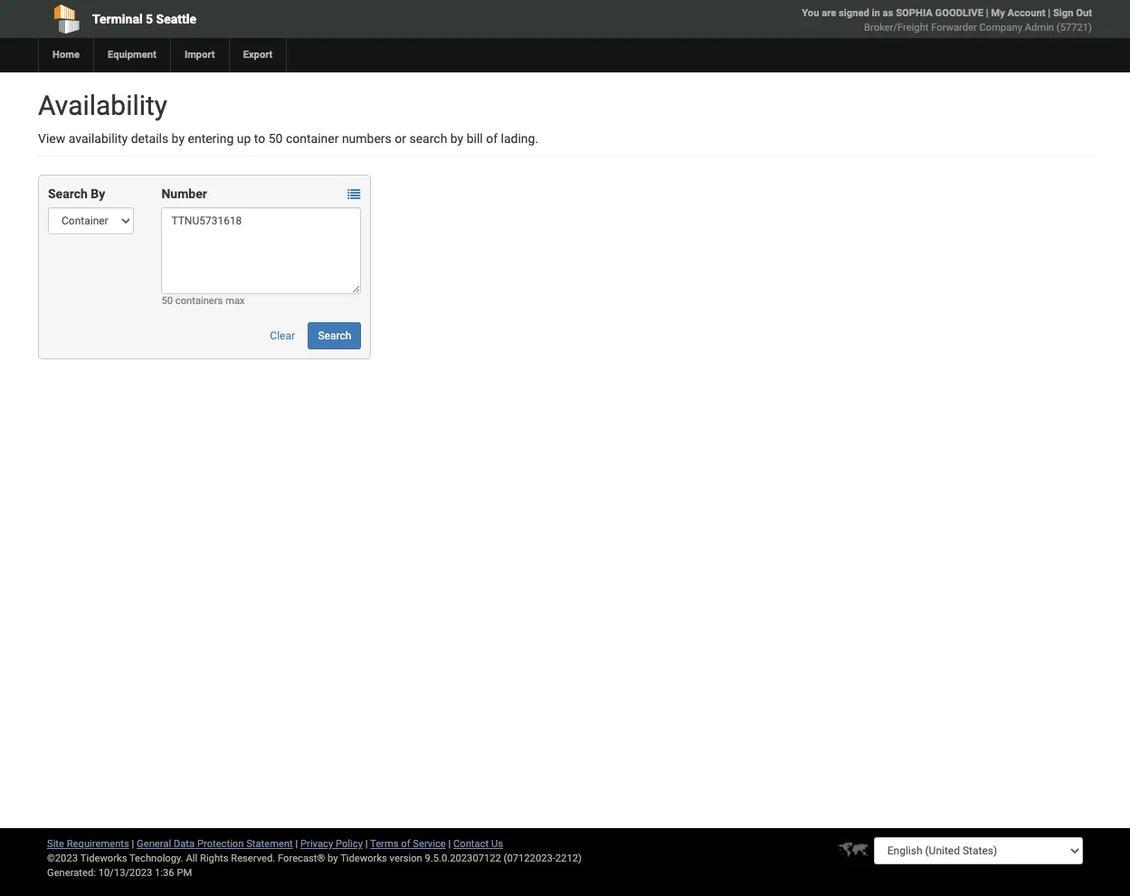 Task type: vqa. For each thing, say whether or not it's contained in the screenshot.
the DAMAGED CONTAINERS link
no



Task type: locate. For each thing, give the bounding box(es) containing it.
export
[[243, 49, 273, 61]]

0 horizontal spatial 50
[[161, 295, 173, 307]]

are
[[822, 7, 837, 19]]

service
[[413, 838, 446, 850]]

1 horizontal spatial search
[[318, 329, 351, 342]]

rights
[[200, 853, 229, 864]]

view
[[38, 131, 65, 146]]

of
[[486, 131, 498, 146], [401, 838, 411, 850]]

general
[[137, 838, 171, 850]]

search left by
[[48, 186, 88, 201]]

numbers
[[342, 131, 392, 146]]

pm
[[177, 867, 192, 879]]

site requirements link
[[47, 838, 129, 850]]

tideworks
[[340, 853, 387, 864]]

50
[[269, 131, 283, 146], [161, 295, 173, 307]]

clear button
[[260, 322, 305, 349]]

| up the tideworks
[[365, 838, 368, 850]]

equipment
[[108, 49, 156, 61]]

0 horizontal spatial of
[[401, 838, 411, 850]]

number
[[161, 186, 207, 201]]

us
[[491, 838, 503, 850]]

data
[[174, 838, 195, 850]]

2 horizontal spatial by
[[451, 131, 464, 146]]

availability
[[38, 90, 167, 121]]

equipment link
[[93, 38, 170, 72]]

1 vertical spatial search
[[318, 329, 351, 342]]

of up version
[[401, 838, 411, 850]]

by left bill
[[451, 131, 464, 146]]

50 right to
[[269, 131, 283, 146]]

0 vertical spatial 50
[[269, 131, 283, 146]]

by
[[172, 131, 185, 146], [451, 131, 464, 146], [328, 853, 338, 864]]

forwarder
[[932, 22, 977, 33]]

in
[[872, 7, 880, 19]]

clear
[[270, 329, 295, 342]]

| left my
[[986, 7, 989, 19]]

view availability details by entering up to 50 container numbers or search by bill of lading.
[[38, 131, 539, 146]]

9.5.0.202307122
[[425, 853, 501, 864]]

1 vertical spatial 50
[[161, 295, 173, 307]]

requirements
[[67, 838, 129, 850]]

1 vertical spatial of
[[401, 838, 411, 850]]

search
[[410, 131, 447, 146]]

search inside button
[[318, 329, 351, 342]]

| up 9.5.0.202307122
[[448, 838, 451, 850]]

of right bill
[[486, 131, 498, 146]]

|
[[986, 7, 989, 19], [1048, 7, 1051, 19], [132, 838, 134, 850], [296, 838, 298, 850], [365, 838, 368, 850], [448, 838, 451, 850]]

sign out link
[[1053, 7, 1092, 19]]

show list image
[[348, 189, 361, 201]]

or
[[395, 131, 406, 146]]

signed
[[839, 7, 870, 19]]

50 left containers
[[161, 295, 173, 307]]

by down privacy policy link
[[328, 853, 338, 864]]

0 horizontal spatial search
[[48, 186, 88, 201]]

5
[[146, 12, 153, 26]]

to
[[254, 131, 265, 146]]

2212)
[[556, 853, 582, 864]]

(07122023-
[[504, 853, 556, 864]]

seattle
[[156, 12, 196, 26]]

0 vertical spatial search
[[48, 186, 88, 201]]

site requirements | general data protection statement | privacy policy | terms of service | contact us ©2023 tideworks technology. all rights reserved. forecast® by tideworks version 9.5.0.202307122 (07122023-2212) generated: 10/13/2023 1:36 pm
[[47, 838, 582, 879]]

sophia
[[896, 7, 933, 19]]

search
[[48, 186, 88, 201], [318, 329, 351, 342]]

1 horizontal spatial by
[[328, 853, 338, 864]]

1:36
[[155, 867, 174, 879]]

container
[[286, 131, 339, 146]]

policy
[[336, 838, 363, 850]]

up
[[237, 131, 251, 146]]

statement
[[246, 838, 293, 850]]

search for search
[[318, 329, 351, 342]]

©2023 tideworks
[[47, 853, 127, 864]]

search by
[[48, 186, 105, 201]]

0 vertical spatial of
[[486, 131, 498, 146]]

sign
[[1053, 7, 1074, 19]]

export link
[[229, 38, 286, 72]]

company
[[980, 22, 1023, 33]]

by right details
[[172, 131, 185, 146]]

site
[[47, 838, 64, 850]]

search right the clear button
[[318, 329, 351, 342]]

by inside site requirements | general data protection statement | privacy policy | terms of service | contact us ©2023 tideworks technology. all rights reserved. forecast® by tideworks version 9.5.0.202307122 (07122023-2212) generated: 10/13/2023 1:36 pm
[[328, 853, 338, 864]]

version
[[390, 853, 422, 864]]



Task type: describe. For each thing, give the bounding box(es) containing it.
1 horizontal spatial 50
[[269, 131, 283, 146]]

details
[[131, 131, 168, 146]]

terms of service link
[[370, 838, 446, 850]]

availability
[[69, 131, 128, 146]]

1 horizontal spatial of
[[486, 131, 498, 146]]

50 containers max
[[161, 295, 245, 307]]

home link
[[38, 38, 93, 72]]

my
[[991, 7, 1005, 19]]

reserved.
[[231, 853, 275, 864]]

you are signed in as sophia goodlive | my account | sign out broker/freight forwarder company admin (57721)
[[802, 7, 1092, 33]]

privacy policy link
[[301, 838, 363, 850]]

forecast®
[[278, 853, 325, 864]]

| up forecast®
[[296, 838, 298, 850]]

protection
[[197, 838, 244, 850]]

terminal 5 seattle link
[[38, 0, 462, 38]]

account
[[1008, 7, 1046, 19]]

terms
[[370, 838, 399, 850]]

technology.
[[129, 853, 183, 864]]

Number text field
[[161, 207, 361, 294]]

bill
[[467, 131, 483, 146]]

10/13/2023
[[98, 867, 152, 879]]

| left sign
[[1048, 7, 1051, 19]]

broker/freight
[[864, 22, 929, 33]]

generated:
[[47, 867, 96, 879]]

goodlive
[[935, 7, 984, 19]]

contact
[[453, 838, 489, 850]]

home
[[52, 49, 80, 61]]

0 horizontal spatial by
[[172, 131, 185, 146]]

privacy
[[301, 838, 333, 850]]

all
[[186, 853, 198, 864]]

import link
[[170, 38, 229, 72]]

import
[[185, 49, 215, 61]]

of inside site requirements | general data protection statement | privacy policy | terms of service | contact us ©2023 tideworks technology. all rights reserved. forecast® by tideworks version 9.5.0.202307122 (07122023-2212) generated: 10/13/2023 1:36 pm
[[401, 838, 411, 850]]

search for search by
[[48, 186, 88, 201]]

(57721)
[[1057, 22, 1092, 33]]

out
[[1076, 7, 1092, 19]]

containers
[[175, 295, 223, 307]]

general data protection statement link
[[137, 838, 293, 850]]

search button
[[308, 322, 361, 349]]

you
[[802, 7, 819, 19]]

entering
[[188, 131, 234, 146]]

by
[[91, 186, 105, 201]]

admin
[[1025, 22, 1054, 33]]

my account link
[[991, 7, 1046, 19]]

as
[[883, 7, 894, 19]]

contact us link
[[453, 838, 503, 850]]

max
[[225, 295, 245, 307]]

lading.
[[501, 131, 539, 146]]

terminal
[[92, 12, 143, 26]]

| left general
[[132, 838, 134, 850]]

terminal 5 seattle
[[92, 12, 196, 26]]



